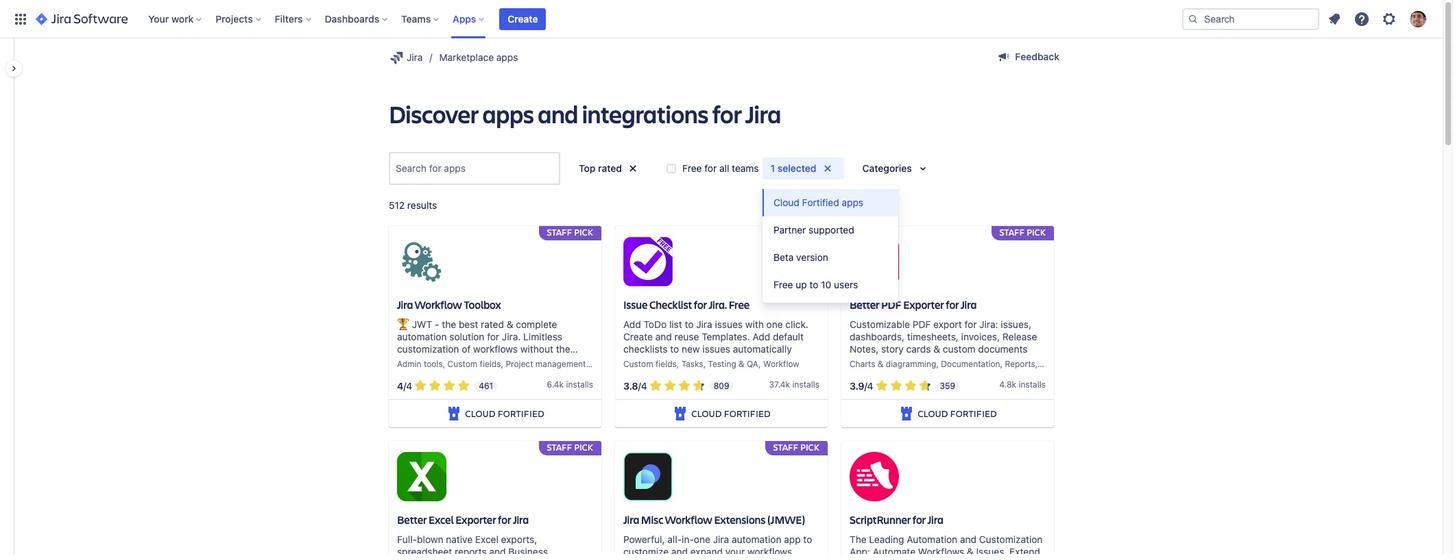 Task type: describe. For each thing, give the bounding box(es) containing it.
0 horizontal spatial excel
[[429, 513, 454, 528]]

native
[[446, 534, 473, 546]]

projects button
[[211, 8, 267, 30]]

2 , from the left
[[501, 360, 503, 370]]

complete
[[516, 319, 557, 331]]

4.8k install s
[[1000, 380, 1046, 390]]

reports
[[455, 547, 487, 555]]

tasks
[[682, 360, 703, 370]]

jira inside powerful, all-in-one jira automation app to customize and expand your workflows
[[713, 534, 729, 546]]

jira:
[[980, 319, 998, 331]]

settings image
[[1381, 11, 1398, 27]]

partner supported button
[[763, 217, 899, 244]]

1 selected
[[771, 163, 817, 174]]

🏆 jwt - the best rated & complete automation solution for jira. limitless customization of workflows without the need to code
[[397, 319, 570, 368]]

charts
[[850, 360, 876, 370]]

s for better pdf exporter for jira
[[1042, 380, 1046, 390]]

automation
[[907, 534, 958, 546]]

for up automation on the right of page
[[913, 513, 926, 528]]

3.8 / 4
[[623, 380, 647, 392]]

customizable pdf export for jira: issues, dashboards, timesheets, invoices, release notes, story cards & custom documents charts & diagramming , documentation , reports , time tracking
[[850, 319, 1093, 370]]

group containing cloud fortified apps
[[763, 185, 899, 303]]

fields inside the add todo list to jira issues with one click. create and reuse templates. add default checklists to new issues automatically custom fields , tasks , testing & qa , workflow
[[656, 360, 677, 370]]

1 4 from the left
[[397, 380, 403, 392]]

to inside powerful, all-in-one jira automation app to customize and expand your workflows
[[803, 534, 812, 546]]

custom inside the add todo list to jira issues with one click. create and reuse templates. add default checklists to new issues automatically custom fields , tasks , testing & qa , workflow
[[623, 360, 653, 370]]

your work button
[[144, 8, 207, 30]]

cloud for exporter
[[918, 407, 948, 420]]

filters button
[[271, 8, 317, 30]]

cloud fortified app badge image for checklist
[[672, 406, 689, 423]]

beta version
[[774, 252, 828, 263]]

1 horizontal spatial the
[[556, 344, 570, 355]]

results
[[407, 200, 437, 211]]

app
[[784, 534, 801, 546]]

story
[[881, 344, 904, 355]]

staff pick for issue checklist for jira. free
[[773, 227, 820, 239]]

staff for jira misc workflow extensions (jmwe)
[[773, 442, 798, 454]]

search image
[[1188, 13, 1199, 24]]

jira down teams at the top left
[[407, 51, 423, 63]]

filters
[[275, 13, 303, 24]]

beta version button
[[763, 244, 899, 272]]

pick for jira misc workflow extensions (jmwe)
[[801, 442, 820, 454]]

1 horizontal spatial jira.
[[709, 298, 727, 312]]

issue
[[623, 298, 648, 312]]

one inside powerful, all-in-one jira automation app to customize and expand your workflows
[[694, 534, 711, 546]]

free up to 10 users
[[774, 279, 858, 291]]

time
[[1040, 360, 1059, 370]]

/ for jira
[[403, 380, 406, 392]]

512
[[389, 200, 405, 211]]

1 horizontal spatial add
[[753, 331, 770, 343]]

categories
[[863, 163, 912, 174]]

staff pick for jira workflow toolbox
[[547, 227, 593, 239]]

1 horizontal spatial free
[[729, 298, 750, 312]]

3.9 / 4
[[850, 380, 873, 392]]

default
[[773, 331, 804, 343]]

pick for better pdf exporter for jira
[[1027, 227, 1046, 239]]

checklists
[[623, 344, 668, 355]]

jira up export
[[961, 298, 977, 312]]

work
[[171, 13, 194, 24]]

37.4k install s
[[769, 380, 820, 390]]

dashboards button
[[321, 8, 393, 30]]

sidebar navigation image
[[0, 55, 30, 82]]

3.8
[[623, 380, 638, 392]]

documentation
[[941, 360, 1000, 370]]

the
[[850, 534, 867, 546]]

staff for better excel exporter for jira
[[547, 442, 572, 454]]

scriptrunner for jira image
[[850, 453, 899, 502]]

toolbox
[[464, 298, 501, 312]]

jira inside the add todo list to jira issues with one click. create and reuse templates. add default checklists to new issues automatically custom fields , tasks , testing & qa , workflow
[[696, 319, 712, 331]]

scriptrunner
[[850, 513, 911, 528]]

banner containing your work
[[0, 0, 1443, 38]]

for up export
[[946, 298, 959, 312]]

admin tools , custom fields , project management , workflow
[[397, 360, 627, 370]]

teams
[[401, 13, 431, 24]]

1 fields from the left
[[480, 360, 501, 370]]

for up exports,
[[498, 513, 511, 528]]

all-
[[668, 534, 682, 546]]

partner supported
[[774, 224, 854, 236]]

for inside customizable pdf export for jira: issues, dashboards, timesheets, invoices, release notes, story cards & custom documents charts & diagramming , documentation , reports , time tracking
[[965, 319, 977, 331]]

jira up automation on the right of page
[[928, 513, 944, 528]]

workflows inside powerful, all-in-one jira automation app to customize and expand your workflows
[[748, 547, 792, 555]]

cloud fortified for jira workflow toolbox
[[465, 407, 544, 420]]

export
[[934, 319, 962, 331]]

full-
[[397, 534, 417, 546]]

and inside the add todo list to jira issues with one click. create and reuse templates. add default checklists to new issues automatically custom fields , tasks , testing & qa , workflow
[[656, 331, 672, 343]]

discover
[[389, 97, 479, 130]]

reports
[[1005, 360, 1035, 370]]

supported
[[809, 224, 854, 236]]

your
[[148, 13, 169, 24]]

beta
[[774, 252, 794, 263]]

4 for better
[[867, 380, 873, 392]]

code
[[433, 356, 455, 368]]

qa
[[747, 360, 759, 370]]

apps for marketplace
[[496, 51, 518, 63]]

& right charts
[[878, 360, 884, 370]]

better pdf exporter for jira image
[[850, 238, 899, 287]]

10
[[821, 279, 831, 291]]

& inside the add todo list to jira issues with one click. create and reuse templates. add default checklists to new issues automatically custom fields , tasks , testing & qa , workflow
[[739, 360, 745, 370]]

0 horizontal spatial add
[[623, 319, 641, 331]]

partner
[[774, 224, 806, 236]]

fortified for issue checklist for jira. free
[[724, 407, 771, 420]]

37.4k
[[769, 380, 790, 390]]

notes,
[[850, 344, 879, 355]]

teams
[[732, 162, 759, 174]]

6.4k install s
[[547, 380, 593, 390]]

create inside create button
[[508, 13, 538, 24]]

exports,
[[501, 534, 537, 546]]

create button
[[500, 8, 546, 30]]

automation inside powerful, all-in-one jira automation app to customize and expand your workflows
[[732, 534, 782, 546]]

for up all
[[712, 97, 742, 130]]

version
[[796, 252, 828, 263]]

marketplace
[[439, 51, 494, 63]]

better excel exporter for jira
[[397, 513, 529, 528]]

reuse
[[675, 331, 699, 343]]

for inside 🏆 jwt - the best rated & complete automation solution for jira. limitless customization of workflows without the need to code
[[487, 331, 499, 343]]

jwt
[[412, 319, 432, 331]]

7 , from the left
[[937, 360, 939, 370]]

better for better excel exporter for jira
[[397, 513, 427, 528]]

fortified for jira workflow toolbox
[[498, 407, 544, 420]]

spreadsheet
[[397, 547, 452, 555]]

workflow up "3.8"
[[591, 360, 627, 370]]

free for all teams
[[682, 162, 759, 174]]

jira workflow toolbox
[[397, 298, 501, 312]]

cloud fortified for better pdf exporter for jira
[[918, 407, 997, 420]]

and inside the leading automation and customization app: automate workflows & issues, exten
[[960, 534, 977, 546]]

pdf for better
[[881, 298, 902, 312]]

0 vertical spatial rated
[[598, 163, 622, 174]]

8 , from the left
[[1000, 360, 1003, 370]]

workflow up -
[[415, 298, 462, 312]]

marketplace apps link
[[439, 49, 518, 66]]

& inside 🏆 jwt - the best rated & complete automation solution for jira. limitless customization of workflows without the need to code
[[507, 319, 513, 331]]

staff pick for better pdf exporter for jira
[[1000, 227, 1046, 239]]

limitless
[[523, 331, 562, 343]]

powerful, all-in-one jira automation app to customize and expand your workflows
[[623, 534, 812, 555]]

selected
[[778, 163, 817, 174]]

rated inside 🏆 jwt - the best rated & complete automation solution for jira. limitless customization of workflows without the need to code
[[481, 319, 504, 331]]



Task type: locate. For each thing, give the bounding box(es) containing it.
integrations
[[582, 97, 709, 130]]

group
[[763, 185, 899, 303]]

0 horizontal spatial remove selected image
[[625, 160, 641, 177]]

timesheets,
[[907, 331, 959, 343]]

1 horizontal spatial exporter
[[903, 298, 944, 312]]

powerful,
[[623, 534, 665, 546]]

create up checklists on the bottom of the page
[[623, 331, 653, 343]]

pick for issue checklist for jira. free
[[801, 227, 820, 239]]

3 fortified from the left
[[950, 407, 997, 420]]

fortified
[[498, 407, 544, 420], [724, 407, 771, 420], [950, 407, 997, 420]]

pick
[[574, 227, 593, 239], [801, 227, 820, 239], [1027, 227, 1046, 239], [574, 442, 593, 454], [801, 442, 820, 454]]

install right 4.8k
[[1019, 380, 1042, 390]]

to inside 🏆 jwt - the best rated & complete automation solution for jira. limitless customization of workflows without the need to code
[[422, 356, 431, 368]]

3 s from the left
[[1042, 380, 1046, 390]]

2 horizontal spatial s
[[1042, 380, 1046, 390]]

cloud fortified app badge image
[[899, 406, 915, 423]]

0 vertical spatial issues
[[715, 319, 743, 331]]

create right apps dropdown button
[[508, 13, 538, 24]]

excel up 'reports'
[[475, 534, 499, 546]]

0 horizontal spatial s
[[589, 380, 593, 390]]

2 vertical spatial apps
[[842, 197, 864, 209]]

0 horizontal spatial custom
[[448, 360, 478, 370]]

workflow up 37.4k
[[763, 360, 799, 370]]

0 vertical spatial apps
[[496, 51, 518, 63]]

1 vertical spatial one
[[694, 534, 711, 546]]

of
[[462, 344, 471, 355]]

cloud fortified apps
[[774, 197, 864, 209]]

4 for jira
[[406, 380, 412, 392]]

free left all
[[682, 162, 702, 174]]

0 vertical spatial free
[[682, 162, 702, 174]]

add todo list to jira issues with one click. create and reuse templates. add default checklists to new issues automatically custom fields , tasks , testing & qa , workflow
[[623, 319, 809, 370]]

exporter for excel
[[456, 513, 496, 528]]

1
[[771, 163, 775, 174]]

2 horizontal spatial install
[[1019, 380, 1042, 390]]

add
[[623, 319, 641, 331], [753, 331, 770, 343]]

marketplace apps
[[439, 51, 518, 63]]

cloud fortified down 809
[[692, 407, 771, 420]]

0 horizontal spatial free
[[682, 162, 702, 174]]

3 4 from the left
[[641, 380, 647, 392]]

users
[[834, 279, 858, 291]]

new
[[682, 344, 700, 355]]

custom down checklists on the bottom of the page
[[623, 360, 653, 370]]

1 horizontal spatial /
[[638, 380, 641, 392]]

1 vertical spatial workflows
[[748, 547, 792, 555]]

2 custom from the left
[[623, 360, 653, 370]]

staff for better pdf exporter for jira
[[1000, 227, 1025, 239]]

cloud fortified app badge image for workflow
[[446, 406, 462, 423]]

for right the solution
[[487, 331, 499, 343]]

jira left misc
[[623, 513, 639, 528]]

to left new
[[670, 344, 679, 355]]

remove selected image right selected on the top right of page
[[819, 160, 836, 177]]

remove selected image for top rated
[[625, 160, 641, 177]]

cloud for toolbox
[[465, 407, 495, 420]]

need
[[397, 356, 419, 368]]

, up '6.4k install s'
[[586, 360, 588, 370]]

extensions
[[714, 513, 766, 528]]

0 horizontal spatial /
[[403, 380, 406, 392]]

rated right the top
[[598, 163, 622, 174]]

pdf inside customizable pdf export for jira: issues, dashboards, timesheets, invoices, release notes, story cards & custom documents charts & diagramming , documentation , reports , time tracking
[[913, 319, 931, 331]]

/ down charts
[[865, 380, 867, 392]]

cloud
[[465, 407, 495, 420], [692, 407, 722, 420], [918, 407, 948, 420]]

cloud fortified for issue checklist for jira. free
[[692, 407, 771, 420]]

your
[[725, 547, 745, 555]]

appswitcher icon image
[[12, 11, 29, 27]]

3 install from the left
[[1019, 380, 1042, 390]]

feedback button
[[988, 46, 1068, 68]]

to up reuse
[[685, 319, 694, 331]]

dashboards,
[[850, 331, 905, 343]]

1 vertical spatial apps
[[482, 97, 534, 130]]

2 horizontal spatial free
[[774, 279, 793, 291]]

custom down of
[[448, 360, 478, 370]]

0 vertical spatial the
[[442, 319, 456, 331]]

and inside powerful, all-in-one jira automation app to customize and expand your workflows
[[671, 547, 688, 555]]

cloud fortified down 359
[[918, 407, 997, 420]]

1 horizontal spatial install
[[793, 380, 815, 390]]

6.4k
[[547, 380, 564, 390]]

automation up your
[[732, 534, 782, 546]]

jira up your
[[713, 534, 729, 546]]

apps down marketplace apps link
[[482, 97, 534, 130]]

cloud down 809
[[692, 407, 722, 420]]

3.9
[[850, 380, 865, 392]]

cards
[[906, 344, 931, 355]]

2 fields from the left
[[656, 360, 677, 370]]

6 , from the left
[[759, 360, 761, 370]]

tracking
[[1062, 360, 1093, 370]]

,
[[443, 360, 445, 370], [501, 360, 503, 370], [586, 360, 588, 370], [677, 360, 679, 370], [703, 360, 706, 370], [759, 360, 761, 370], [937, 360, 939, 370], [1000, 360, 1003, 370], [1035, 360, 1038, 370]]

pdf up customizable
[[881, 298, 902, 312]]

workflows inside 🏆 jwt - the best rated & complete automation solution for jira. limitless customization of workflows without the need to code
[[473, 344, 518, 355]]

your work
[[148, 13, 194, 24]]

(jmwe)
[[767, 513, 805, 528]]

staff pick
[[547, 227, 593, 239], [773, 227, 820, 239], [1000, 227, 1046, 239], [547, 442, 593, 454], [773, 442, 820, 454]]

testing
[[708, 360, 736, 370]]

0 horizontal spatial jira.
[[502, 331, 521, 343]]

fields up 461
[[480, 360, 501, 370]]

notifications image
[[1326, 11, 1343, 27]]

Search for apps field
[[392, 156, 558, 181]]

diagramming
[[886, 360, 937, 370]]

1 vertical spatial the
[[556, 344, 570, 355]]

excel inside the full-blown native excel exports, spreadsheet reports and busines
[[475, 534, 499, 546]]

jira workflow toolbox image
[[397, 238, 447, 287]]

1 / from the left
[[403, 380, 406, 392]]

1 vertical spatial better
[[397, 513, 427, 528]]

2 cloud fortified app badge image from the left
[[672, 406, 689, 423]]

staff for jira workflow toolbox
[[547, 227, 572, 239]]

512 results
[[389, 200, 437, 211]]

1 fortified from the left
[[498, 407, 544, 420]]

0 horizontal spatial better
[[397, 513, 427, 528]]

full-blown native excel exports, spreadsheet reports and busines
[[397, 534, 590, 555]]

management
[[536, 360, 586, 370]]

4 , from the left
[[677, 360, 679, 370]]

jira misc workflow extensions (jmwe) image
[[623, 453, 673, 502]]

issues down templates.
[[703, 344, 730, 355]]

list
[[669, 319, 682, 331]]

without
[[520, 344, 553, 355]]

jira. inside 🏆 jwt - the best rated & complete automation solution for jira. limitless customization of workflows without the need to code
[[502, 331, 521, 343]]

/ down checklists on the bottom of the page
[[638, 380, 641, 392]]

fortified down 809
[[724, 407, 771, 420]]

excel up blown
[[429, 513, 454, 528]]

0 vertical spatial add
[[623, 319, 641, 331]]

primary element
[[8, 0, 1182, 38]]

2 vertical spatial free
[[729, 298, 750, 312]]

0 horizontal spatial rated
[[481, 319, 504, 331]]

/ for better
[[865, 380, 867, 392]]

better up full-
[[397, 513, 427, 528]]

better up customizable
[[850, 298, 880, 312]]

2 horizontal spatial cloud
[[918, 407, 948, 420]]

1 horizontal spatial better
[[850, 298, 880, 312]]

3 , from the left
[[586, 360, 588, 370]]

remove selected image for 1 selected
[[819, 160, 836, 177]]

1 vertical spatial rated
[[481, 319, 504, 331]]

release
[[1003, 331, 1037, 343]]

, down automatically
[[759, 360, 761, 370]]

1 horizontal spatial s
[[815, 380, 820, 390]]

s for jira workflow toolbox
[[589, 380, 593, 390]]

fortified down project
[[498, 407, 544, 420]]

0 horizontal spatial install
[[566, 380, 589, 390]]

1 install from the left
[[566, 380, 589, 390]]

0 horizontal spatial the
[[442, 319, 456, 331]]

/ down admin
[[403, 380, 406, 392]]

issue checklist for jira. free image
[[623, 238, 673, 287]]

fortified down 359
[[950, 407, 997, 420]]

for up 'invoices,'
[[965, 319, 977, 331]]

0 vertical spatial create
[[508, 13, 538, 24]]

, left project
[[501, 360, 503, 370]]

1 horizontal spatial fortified
[[724, 407, 771, 420]]

and inside the full-blown native excel exports, spreadsheet reports and busines
[[489, 547, 506, 555]]

remove selected image
[[625, 160, 641, 177], [819, 160, 836, 177]]

1 horizontal spatial workflows
[[748, 547, 792, 555]]

free for free for all teams
[[682, 162, 702, 174]]

3 cloud fortified from the left
[[918, 407, 997, 420]]

for right the checklist
[[694, 298, 707, 312]]

1 cloud fortified app badge image from the left
[[446, 406, 462, 423]]

2 cloud fortified from the left
[[692, 407, 771, 420]]

custom
[[943, 344, 976, 355]]

issue checklist for jira. free
[[623, 298, 750, 312]]

to inside button
[[810, 279, 819, 291]]

leading
[[869, 534, 904, 546]]

1 vertical spatial issues
[[703, 344, 730, 355]]

install for issue checklist for jira. free
[[793, 380, 815, 390]]

expand
[[691, 547, 723, 555]]

0 vertical spatial better
[[850, 298, 880, 312]]

add down issue on the bottom left of the page
[[623, 319, 641, 331]]

0 vertical spatial pdf
[[881, 298, 902, 312]]

pdf for customizable
[[913, 319, 931, 331]]

install right 37.4k
[[793, 380, 815, 390]]

&
[[507, 319, 513, 331], [934, 344, 940, 355], [739, 360, 745, 370], [878, 360, 884, 370], [967, 547, 974, 555]]

apps button
[[449, 8, 490, 30]]

2 install from the left
[[793, 380, 815, 390]]

pdf up timesheets,
[[913, 319, 931, 331]]

up
[[796, 279, 807, 291]]

Search field
[[1182, 8, 1320, 30]]

cloud right cloud fortified app badge icon at the right of the page
[[918, 407, 948, 420]]

install for better pdf exporter for jira
[[1019, 380, 1042, 390]]

, left time on the bottom
[[1035, 360, 1038, 370]]

blown
[[417, 534, 443, 546]]

0 horizontal spatial cloud
[[465, 407, 495, 420]]

click.
[[786, 319, 809, 331]]

1 vertical spatial exporter
[[456, 513, 496, 528]]

1 remove selected image from the left
[[625, 160, 641, 177]]

1 horizontal spatial automation
[[732, 534, 782, 546]]

jira up 1
[[746, 97, 781, 130]]

1 s from the left
[[589, 380, 593, 390]]

free inside button
[[774, 279, 793, 291]]

s
[[589, 380, 593, 390], [815, 380, 820, 390], [1042, 380, 1046, 390]]

s for issue checklist for jira. free
[[815, 380, 820, 390]]

s right "6.4k"
[[589, 380, 593, 390]]

in-
[[682, 534, 694, 546]]

0 horizontal spatial pdf
[[881, 298, 902, 312]]

workflows down app
[[748, 547, 792, 555]]

0 vertical spatial one
[[767, 319, 783, 331]]

0 vertical spatial automation
[[397, 331, 447, 343]]

cloud fortified apps button
[[763, 189, 899, 217]]

1 horizontal spatial cloud fortified
[[692, 407, 771, 420]]

🏆
[[397, 319, 409, 331]]

cloud
[[774, 197, 800, 209]]

0 horizontal spatial fields
[[480, 360, 501, 370]]

banner
[[0, 0, 1443, 38]]

1 vertical spatial pdf
[[913, 319, 931, 331]]

fields down checklists on the bottom of the page
[[656, 360, 677, 370]]

2 horizontal spatial /
[[865, 380, 867, 392]]

2 / from the left
[[638, 380, 641, 392]]

s down time on the bottom
[[1042, 380, 1046, 390]]

customize
[[623, 547, 669, 555]]

0 horizontal spatial exporter
[[456, 513, 496, 528]]

3 / from the left
[[865, 380, 867, 392]]

1 cloud fortified from the left
[[465, 407, 544, 420]]

0 horizontal spatial workflows
[[473, 344, 518, 355]]

one inside the add todo list to jira issues with one click. create and reuse templates. add default checklists to new issues automatically custom fields , tasks , testing & qa , workflow
[[767, 319, 783, 331]]

1 horizontal spatial cloud
[[692, 407, 722, 420]]

/ for issue
[[638, 380, 641, 392]]

1 horizontal spatial custom
[[623, 360, 653, 370]]

1 horizontal spatial cloud fortified app badge image
[[672, 406, 689, 423]]

0 horizontal spatial fortified
[[498, 407, 544, 420]]

461
[[479, 381, 493, 391]]

cloud fortified app badge image
[[446, 406, 462, 423], [672, 406, 689, 423]]

exporter up export
[[903, 298, 944, 312]]

automation
[[397, 331, 447, 343], [732, 534, 782, 546]]

, down the customization
[[443, 360, 445, 370]]

1 horizontal spatial create
[[623, 331, 653, 343]]

for left all
[[705, 162, 717, 174]]

0 vertical spatial workflows
[[473, 344, 518, 355]]

pick for jira workflow toolbox
[[574, 227, 593, 239]]

workflows up admin tools , custom fields , project management , workflow
[[473, 344, 518, 355]]

& down timesheets,
[[934, 344, 940, 355]]

jira. up templates.
[[709, 298, 727, 312]]

0 horizontal spatial cloud fortified
[[465, 407, 544, 420]]

, left testing
[[703, 360, 706, 370]]

jira up exports,
[[513, 513, 529, 528]]

1 vertical spatial create
[[623, 331, 653, 343]]

1 custom from the left
[[448, 360, 478, 370]]

jira software image
[[36, 11, 128, 27], [36, 11, 128, 27]]

cloud fortified app badge image down tasks
[[672, 406, 689, 423]]

issues up templates.
[[715, 319, 743, 331]]

exporter for pdf
[[903, 298, 944, 312]]

1 horizontal spatial remove selected image
[[819, 160, 836, 177]]

4 for issue
[[641, 380, 647, 392]]

jira up reuse
[[696, 319, 712, 331]]

/
[[403, 380, 406, 392], [638, 380, 641, 392], [865, 380, 867, 392]]

& inside the leading automation and customization app: automate workflows & issues, exten
[[967, 547, 974, 555]]

2 horizontal spatial fortified
[[950, 407, 997, 420]]

0 vertical spatial excel
[[429, 513, 454, 528]]

to left 10
[[810, 279, 819, 291]]

0 horizontal spatial one
[[694, 534, 711, 546]]

s right 37.4k
[[815, 380, 820, 390]]

& left complete
[[507, 319, 513, 331]]

2 cloud from the left
[[692, 407, 722, 420]]

project
[[506, 360, 533, 370]]

& left qa
[[739, 360, 745, 370]]

apps right marketplace
[[496, 51, 518, 63]]

install for jira workflow toolbox
[[566, 380, 589, 390]]

apps
[[453, 13, 476, 24]]

customizable
[[850, 319, 910, 331]]

1 cloud from the left
[[465, 407, 495, 420]]

jira up 🏆
[[397, 298, 413, 312]]

exporter
[[903, 298, 944, 312], [456, 513, 496, 528]]

apps right "fortified"
[[842, 197, 864, 209]]

2 fortified from the left
[[724, 407, 771, 420]]

staff pick for better excel exporter for jira
[[547, 442, 593, 454]]

1 vertical spatial automation
[[732, 534, 782, 546]]

best
[[459, 319, 478, 331]]

cloud fortified app badge image down code
[[446, 406, 462, 423]]

automation inside 🏆 jwt - the best rated & complete automation solution for jira. limitless customization of workflows without the need to code
[[397, 331, 447, 343]]

pick for better excel exporter for jira
[[574, 442, 593, 454]]

to right app
[[803, 534, 812, 546]]

free up with
[[729, 298, 750, 312]]

free up to 10 users button
[[763, 272, 899, 299]]

staff pick for jira misc workflow extensions (jmwe)
[[773, 442, 820, 454]]

feedback
[[1015, 51, 1060, 62]]

cloud for for
[[692, 407, 722, 420]]

, left tasks
[[677, 360, 679, 370]]

exporter up native
[[456, 513, 496, 528]]

359
[[940, 381, 956, 391]]

1 vertical spatial add
[[753, 331, 770, 343]]

install
[[566, 380, 589, 390], [793, 380, 815, 390], [1019, 380, 1042, 390]]

staff for issue checklist for jira. free
[[773, 227, 798, 239]]

free for free up to 10 users
[[774, 279, 793, 291]]

2 4 from the left
[[406, 380, 412, 392]]

& left issues,
[[967, 547, 974, 555]]

-
[[435, 319, 439, 331]]

solution
[[449, 331, 485, 343]]

workflow up in-
[[665, 513, 713, 528]]

, down documents
[[1000, 360, 1003, 370]]

9 , from the left
[[1035, 360, 1038, 370]]

automation down jwt
[[397, 331, 447, 343]]

one up default
[[767, 319, 783, 331]]

workflow inside the add todo list to jira issues with one click. create and reuse templates. add default checklists to new issues automatically custom fields , tasks , testing & qa , workflow
[[763, 360, 799, 370]]

create inside the add todo list to jira issues with one click. create and reuse templates. add default checklists to new issues automatically custom fields , tasks , testing & qa , workflow
[[623, 331, 653, 343]]

0 vertical spatial exporter
[[903, 298, 944, 312]]

free left the up
[[774, 279, 793, 291]]

invoices,
[[961, 331, 1000, 343]]

apps for discover
[[482, 97, 534, 130]]

one up expand
[[694, 534, 711, 546]]

4.8k
[[1000, 380, 1017, 390]]

better excel exporter for jira image
[[397, 453, 447, 502]]

1 vertical spatial excel
[[475, 534, 499, 546]]

2 horizontal spatial cloud fortified
[[918, 407, 997, 420]]

jira. up admin tools , custom fields , project management , workflow
[[502, 331, 521, 343]]

1 horizontal spatial one
[[767, 319, 783, 331]]

1 vertical spatial jira.
[[502, 331, 521, 343]]

excel
[[429, 513, 454, 528], [475, 534, 499, 546]]

0 vertical spatial jira.
[[709, 298, 727, 312]]

1 horizontal spatial excel
[[475, 534, 499, 546]]

context icon image
[[389, 49, 405, 66], [389, 49, 405, 66]]

better for better pdf exporter for jira
[[850, 298, 880, 312]]

2 remove selected image from the left
[[819, 160, 836, 177]]

the leading automation and customization app: automate workflows & issues, exten
[[850, 534, 1043, 555]]

todo
[[644, 319, 667, 331]]

1 , from the left
[[443, 360, 445, 370]]

apps inside button
[[842, 197, 864, 209]]

cloud fortified down 461
[[465, 407, 544, 420]]

0 horizontal spatial automation
[[397, 331, 447, 343]]

fortified for better pdf exporter for jira
[[950, 407, 997, 420]]

the right -
[[442, 319, 456, 331]]

rated down "toolbox"
[[481, 319, 504, 331]]

1 horizontal spatial pdf
[[913, 319, 931, 331]]

add up automatically
[[753, 331, 770, 343]]

pdf
[[881, 298, 902, 312], [913, 319, 931, 331]]

misc
[[641, 513, 663, 528]]

, down timesheets,
[[937, 360, 939, 370]]

your profile and settings image
[[1410, 11, 1427, 27]]

help image
[[1354, 11, 1370, 27]]

projects
[[216, 13, 253, 24]]

1 vertical spatial free
[[774, 279, 793, 291]]

3 cloud from the left
[[918, 407, 948, 420]]

1 horizontal spatial rated
[[598, 163, 622, 174]]

remove selected image right top rated
[[625, 160, 641, 177]]

templates.
[[702, 331, 750, 343]]

0 horizontal spatial create
[[508, 13, 538, 24]]

install right "6.4k"
[[566, 380, 589, 390]]

the up management
[[556, 344, 570, 355]]

4 4 from the left
[[867, 380, 873, 392]]

dashboards
[[325, 13, 379, 24]]

cloud down 461
[[465, 407, 495, 420]]

0 horizontal spatial cloud fortified app badge image
[[446, 406, 462, 423]]

2 s from the left
[[815, 380, 820, 390]]

5 , from the left
[[703, 360, 706, 370]]

1 horizontal spatial fields
[[656, 360, 677, 370]]

app:
[[850, 547, 870, 555]]

to down the customization
[[422, 356, 431, 368]]

4 / 4
[[397, 380, 412, 392]]



Task type: vqa. For each thing, say whether or not it's contained in the screenshot.


